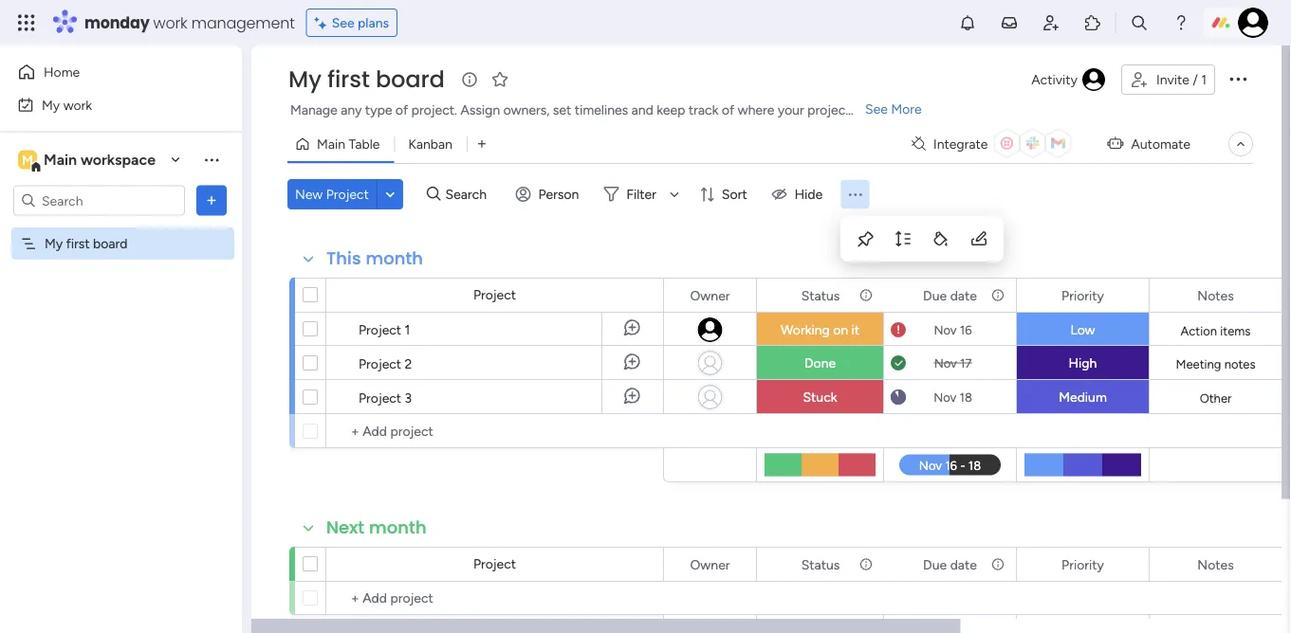 Task type: describe. For each thing, give the bounding box(es) containing it.
keep
[[657, 102, 686, 118]]

due for next month
[[924, 557, 947, 573]]

new project button
[[288, 179, 377, 210]]

due date for next month
[[924, 557, 977, 573]]

manage any type of project. assign owners, set timelines and keep track of where your project stands.
[[290, 102, 896, 118]]

menu image
[[846, 186, 864, 204]]

your
[[778, 102, 805, 118]]

16
[[960, 323, 972, 338]]

meeting notes
[[1176, 357, 1256, 372]]

workspace selection element
[[18, 149, 159, 173]]

nov 18
[[934, 390, 973, 405]]

column information image for status
[[859, 558, 874, 573]]

and
[[632, 102, 654, 118]]

due date field for this month
[[919, 285, 982, 306]]

column information image for due date
[[991, 288, 1006, 303]]

filter button
[[596, 179, 686, 210]]

Search field
[[441, 181, 498, 208]]

filter
[[627, 186, 657, 203]]

project 1
[[359, 322, 410, 338]]

home button
[[11, 57, 204, 87]]

column information image for status
[[859, 288, 874, 303]]

notifications image
[[959, 13, 978, 32]]

collapse board header image
[[1234, 137, 1249, 152]]

project 3
[[359, 390, 412, 406]]

my first board list box
[[0, 224, 242, 516]]

nov 17
[[934, 356, 972, 371]]

work for monday
[[153, 12, 187, 33]]

2
[[405, 356, 412, 372]]

integrate
[[934, 136, 988, 152]]

add to favorites image
[[491, 70, 509, 89]]

autopilot image
[[1108, 131, 1124, 155]]

items
[[1221, 324, 1251, 339]]

my work button
[[11, 90, 204, 120]]

my inside list box
[[45, 236, 63, 252]]

Search in workspace field
[[40, 190, 158, 212]]

this
[[326, 247, 361, 271]]

where
[[738, 102, 775, 118]]

Next month field
[[322, 516, 432, 541]]

see for see more
[[866, 101, 888, 117]]

1 nov from the top
[[934, 323, 957, 338]]

project
[[808, 102, 851, 118]]

nov for project 2
[[934, 356, 957, 371]]

plans
[[358, 15, 389, 31]]

due date field for next month
[[919, 555, 982, 576]]

next month
[[326, 516, 427, 540]]

any
[[341, 102, 362, 118]]

working on it
[[781, 322, 860, 338]]

manage
[[290, 102, 338, 118]]

2 + add project text field from the top
[[336, 587, 655, 610]]

/
[[1193, 72, 1198, 88]]

home
[[44, 64, 80, 80]]

1 inside button
[[1202, 72, 1207, 88]]

invite / 1 button
[[1122, 65, 1216, 95]]

v2 search image
[[427, 184, 441, 205]]

invite
[[1157, 72, 1190, 88]]

nov for project 3
[[934, 390, 957, 405]]

more
[[892, 101, 922, 117]]

management
[[191, 12, 295, 33]]

done
[[805, 355, 836, 372]]

it
[[852, 322, 860, 338]]

new
[[295, 186, 323, 203]]

my inside button
[[42, 97, 60, 113]]

nov 16
[[934, 323, 972, 338]]

timelines
[[575, 102, 628, 118]]

0 horizontal spatial options image
[[202, 191, 221, 210]]

monday
[[84, 12, 150, 33]]

add view image
[[478, 137, 486, 151]]

notes for this month
[[1198, 288, 1234, 304]]

sort
[[722, 186, 748, 203]]

notes
[[1225, 357, 1256, 372]]

0 vertical spatial options image
[[1227, 67, 1250, 90]]

My first board field
[[284, 64, 450, 95]]

main for main table
[[317, 136, 345, 152]]

sort button
[[692, 179, 759, 210]]

automate
[[1132, 136, 1191, 152]]

see for see plans
[[332, 15, 355, 31]]

activity
[[1032, 72, 1078, 88]]

main table
[[317, 136, 380, 152]]

priority for this month
[[1062, 288, 1105, 304]]

1 vertical spatial 1
[[405, 322, 410, 338]]

m
[[22, 152, 33, 168]]

workspace options image
[[202, 150, 221, 169]]

working
[[781, 322, 830, 338]]

monday work management
[[84, 12, 295, 33]]

see more link
[[864, 100, 924, 119]]

arrow down image
[[663, 183, 686, 206]]

notes field for this month
[[1193, 285, 1239, 306]]



Task type: locate. For each thing, give the bounding box(es) containing it.
project.
[[412, 102, 457, 118]]

work inside button
[[63, 97, 92, 113]]

column information image
[[859, 288, 874, 303], [991, 558, 1006, 573]]

main for main workspace
[[44, 151, 77, 169]]

2 owner field from the top
[[686, 555, 735, 576]]

my first board inside my first board list box
[[45, 236, 128, 252]]

board
[[376, 64, 445, 95], [93, 236, 128, 252]]

month right this
[[366, 247, 423, 271]]

kanban button
[[394, 129, 467, 159]]

v2 overdue deadline image
[[891, 321, 906, 339]]

set
[[553, 102, 572, 118]]

my first board down search in workspace field
[[45, 236, 128, 252]]

0 horizontal spatial first
[[66, 236, 90, 252]]

1 vertical spatial nov
[[934, 356, 957, 371]]

0 horizontal spatial column information image
[[859, 558, 874, 573]]

nov
[[934, 323, 957, 338], [934, 356, 957, 371], [934, 390, 957, 405]]

1 vertical spatial due date
[[924, 557, 977, 573]]

action items
[[1181, 324, 1251, 339]]

0 vertical spatial + add project text field
[[336, 420, 655, 443]]

month right next
[[369, 516, 427, 540]]

invite members image
[[1042, 13, 1061, 32]]

1 horizontal spatial work
[[153, 12, 187, 33]]

low
[[1071, 322, 1096, 338]]

1 date from the top
[[951, 288, 977, 304]]

0 vertical spatial status field
[[797, 285, 845, 306]]

0 vertical spatial nov
[[934, 323, 957, 338]]

Due date field
[[919, 285, 982, 306], [919, 555, 982, 576]]

3
[[405, 390, 412, 406]]

invite / 1
[[1157, 72, 1207, 88]]

workspace
[[81, 151, 156, 169]]

priority field for this month
[[1057, 285, 1109, 306]]

board down search in workspace field
[[93, 236, 128, 252]]

medium
[[1059, 390, 1107, 406]]

1 due from the top
[[924, 288, 947, 304]]

first up any at the left top
[[327, 64, 370, 95]]

project 2
[[359, 356, 412, 372]]

board inside list box
[[93, 236, 128, 252]]

status
[[802, 288, 840, 304], [802, 557, 840, 573]]

first
[[327, 64, 370, 95], [66, 236, 90, 252]]

of right track
[[722, 102, 735, 118]]

0 vertical spatial notes
[[1198, 288, 1234, 304]]

0 vertical spatial see
[[332, 15, 355, 31]]

my first board up type
[[289, 64, 445, 95]]

0 horizontal spatial 1
[[405, 322, 410, 338]]

workspace image
[[18, 149, 37, 170]]

1 + add project text field from the top
[[336, 420, 655, 443]]

2 vertical spatial nov
[[934, 390, 957, 405]]

1 status from the top
[[802, 288, 840, 304]]

options image
[[1227, 67, 1250, 90], [202, 191, 221, 210]]

2 due date field from the top
[[919, 555, 982, 576]]

1 vertical spatial + add project text field
[[336, 587, 655, 610]]

column information image for due date
[[991, 558, 1006, 573]]

options image down workspace options image
[[202, 191, 221, 210]]

2 notes from the top
[[1198, 557, 1234, 573]]

18
[[960, 390, 973, 405]]

1 vertical spatial status field
[[797, 555, 845, 576]]

action
[[1181, 324, 1218, 339]]

1 vertical spatial priority field
[[1057, 555, 1109, 576]]

notes for next month
[[1198, 557, 1234, 573]]

date for this month
[[951, 288, 977, 304]]

project
[[326, 186, 369, 203], [474, 287, 516, 303], [359, 322, 402, 338], [359, 356, 402, 372], [359, 390, 402, 406], [474, 557, 516, 573]]

nov left 18 at bottom
[[934, 390, 957, 405]]

1 vertical spatial options image
[[202, 191, 221, 210]]

date
[[951, 288, 977, 304], [951, 557, 977, 573]]

track
[[689, 102, 719, 118]]

0 horizontal spatial of
[[396, 102, 408, 118]]

0 horizontal spatial my first board
[[45, 236, 128, 252]]

1 vertical spatial my first board
[[45, 236, 128, 252]]

1 notes from the top
[[1198, 288, 1234, 304]]

1 owner field from the top
[[686, 285, 735, 306]]

assign
[[461, 102, 500, 118]]

nov left 16 at right
[[934, 323, 957, 338]]

Priority field
[[1057, 285, 1109, 306], [1057, 555, 1109, 576]]

main workspace
[[44, 151, 156, 169]]

see more
[[866, 101, 922, 117]]

1 priority field from the top
[[1057, 285, 1109, 306]]

column information image
[[991, 288, 1006, 303], [859, 558, 874, 573]]

0 vertical spatial my
[[289, 64, 322, 95]]

high
[[1069, 355, 1098, 372]]

1 vertical spatial board
[[93, 236, 128, 252]]

1 vertical spatial see
[[866, 101, 888, 117]]

0 vertical spatial priority
[[1062, 288, 1105, 304]]

project inside button
[[326, 186, 369, 203]]

1 vertical spatial due date field
[[919, 555, 982, 576]]

select product image
[[17, 13, 36, 32]]

show board description image
[[458, 70, 481, 89]]

due
[[924, 288, 947, 304], [924, 557, 947, 573]]

person
[[539, 186, 579, 203]]

1 horizontal spatial 1
[[1202, 72, 1207, 88]]

main left table
[[317, 136, 345, 152]]

0 vertical spatial priority field
[[1057, 285, 1109, 306]]

0 vertical spatial owner field
[[686, 285, 735, 306]]

1 horizontal spatial of
[[722, 102, 735, 118]]

0 horizontal spatial column information image
[[859, 288, 874, 303]]

1 vertical spatial column information image
[[991, 558, 1006, 573]]

hide button
[[765, 179, 834, 210]]

first inside my first board list box
[[66, 236, 90, 252]]

0 vertical spatial column information image
[[991, 288, 1006, 303]]

inbox image
[[1000, 13, 1019, 32]]

john smith image
[[1239, 8, 1269, 38]]

0 horizontal spatial see
[[332, 15, 355, 31]]

work
[[153, 12, 187, 33], [63, 97, 92, 113]]

nov left 17
[[934, 356, 957, 371]]

3 nov from the top
[[934, 390, 957, 405]]

0 vertical spatial first
[[327, 64, 370, 95]]

1 vertical spatial notes
[[1198, 557, 1234, 573]]

notes
[[1198, 288, 1234, 304], [1198, 557, 1234, 573]]

2 status field from the top
[[797, 555, 845, 576]]

1 status field from the top
[[797, 285, 845, 306]]

2 nov from the top
[[934, 356, 957, 371]]

owners,
[[504, 102, 550, 118]]

0 horizontal spatial main
[[44, 151, 77, 169]]

on
[[833, 322, 849, 338]]

work for my
[[63, 97, 92, 113]]

help image
[[1172, 13, 1191, 32]]

status for 2nd "status" field from the top
[[802, 557, 840, 573]]

due date
[[924, 288, 977, 304], [924, 557, 977, 573]]

new project
[[295, 186, 369, 203]]

17
[[960, 356, 972, 371]]

2 status from the top
[[802, 557, 840, 573]]

due for this month
[[924, 288, 947, 304]]

1 up 2
[[405, 322, 410, 338]]

1 horizontal spatial my first board
[[289, 64, 445, 95]]

main
[[317, 136, 345, 152], [44, 151, 77, 169]]

notes field for next month
[[1193, 555, 1239, 576]]

priority for next month
[[1062, 557, 1105, 573]]

0 vertical spatial due date
[[924, 288, 977, 304]]

1 vertical spatial priority
[[1062, 557, 1105, 573]]

of
[[396, 102, 408, 118], [722, 102, 735, 118]]

see plans button
[[306, 9, 398, 37]]

of right type
[[396, 102, 408, 118]]

hide
[[795, 186, 823, 203]]

Notes field
[[1193, 285, 1239, 306], [1193, 555, 1239, 576]]

1 horizontal spatial first
[[327, 64, 370, 95]]

1 horizontal spatial options image
[[1227, 67, 1250, 90]]

status for second "status" field from the bottom of the page
[[802, 288, 840, 304]]

my work
[[42, 97, 92, 113]]

1 vertical spatial notes field
[[1193, 555, 1239, 576]]

v2 done deadline image
[[891, 354, 906, 373]]

2 due date from the top
[[924, 557, 977, 573]]

0 vertical spatial date
[[951, 288, 977, 304]]

my down search in workspace field
[[45, 236, 63, 252]]

month for this month
[[366, 247, 423, 271]]

0 vertical spatial board
[[376, 64, 445, 95]]

0 vertical spatial my first board
[[289, 64, 445, 95]]

1 horizontal spatial board
[[376, 64, 445, 95]]

see left more
[[866, 101, 888, 117]]

priority field for next month
[[1057, 555, 1109, 576]]

1 right /
[[1202, 72, 1207, 88]]

1 vertical spatial owner
[[690, 557, 730, 573]]

table
[[349, 136, 380, 152]]

+ Add project text field
[[336, 420, 655, 443], [336, 587, 655, 610]]

0 vertical spatial work
[[153, 12, 187, 33]]

1 vertical spatial column information image
[[859, 558, 874, 573]]

option
[[0, 227, 242, 231]]

1
[[1202, 72, 1207, 88], [405, 322, 410, 338]]

board up project.
[[376, 64, 445, 95]]

main right workspace icon
[[44, 151, 77, 169]]

stands.
[[854, 102, 896, 118]]

2 due from the top
[[924, 557, 947, 573]]

0 vertical spatial owner
[[690, 288, 730, 304]]

see
[[332, 15, 355, 31], [866, 101, 888, 117]]

0 horizontal spatial board
[[93, 236, 128, 252]]

person button
[[508, 179, 591, 210]]

1 vertical spatial my
[[42, 97, 60, 113]]

this month
[[326, 247, 423, 271]]

0 vertical spatial status
[[802, 288, 840, 304]]

angle down image
[[386, 187, 395, 202]]

type
[[365, 102, 392, 118]]

0 vertical spatial 1
[[1202, 72, 1207, 88]]

2 of from the left
[[722, 102, 735, 118]]

other
[[1200, 391, 1232, 406]]

Status field
[[797, 285, 845, 306], [797, 555, 845, 576]]

kanban
[[409, 136, 453, 152]]

search everything image
[[1130, 13, 1149, 32]]

work right monday
[[153, 12, 187, 33]]

0 vertical spatial column information image
[[859, 288, 874, 303]]

1 owner from the top
[[690, 288, 730, 304]]

stuck
[[803, 390, 838, 406]]

1 vertical spatial month
[[369, 516, 427, 540]]

1 horizontal spatial main
[[317, 136, 345, 152]]

meeting
[[1176, 357, 1222, 372]]

due date for this month
[[924, 288, 977, 304]]

2 vertical spatial my
[[45, 236, 63, 252]]

date for next month
[[951, 557, 977, 573]]

1 vertical spatial work
[[63, 97, 92, 113]]

main table button
[[288, 129, 394, 159]]

1 due date from the top
[[924, 288, 977, 304]]

activity button
[[1024, 65, 1114, 95]]

1 vertical spatial owner field
[[686, 555, 735, 576]]

1 vertical spatial status
[[802, 557, 840, 573]]

1 horizontal spatial see
[[866, 101, 888, 117]]

0 vertical spatial month
[[366, 247, 423, 271]]

apps image
[[1084, 13, 1103, 32]]

2 date from the top
[[951, 557, 977, 573]]

1 vertical spatial first
[[66, 236, 90, 252]]

1 horizontal spatial column information image
[[991, 558, 1006, 573]]

main inside workspace selection element
[[44, 151, 77, 169]]

0 vertical spatial due date field
[[919, 285, 982, 306]]

main inside "button"
[[317, 136, 345, 152]]

2 notes field from the top
[[1193, 555, 1239, 576]]

see left plans
[[332, 15, 355, 31]]

0 vertical spatial notes field
[[1193, 285, 1239, 306]]

month for next month
[[369, 516, 427, 540]]

1 vertical spatial due
[[924, 557, 947, 573]]

dapulse integrations image
[[912, 137, 926, 151]]

first down search in workspace field
[[66, 236, 90, 252]]

1 of from the left
[[396, 102, 408, 118]]

0 horizontal spatial work
[[63, 97, 92, 113]]

priority
[[1062, 288, 1105, 304], [1062, 557, 1105, 573]]

my down home on the top of page
[[42, 97, 60, 113]]

1 horizontal spatial column information image
[[991, 288, 1006, 303]]

This month field
[[322, 247, 428, 271]]

options image right /
[[1227, 67, 1250, 90]]

my first board
[[289, 64, 445, 95], [45, 236, 128, 252]]

2 owner from the top
[[690, 557, 730, 573]]

1 priority from the top
[[1062, 288, 1105, 304]]

my up manage
[[289, 64, 322, 95]]

0 vertical spatial due
[[924, 288, 947, 304]]

1 due date field from the top
[[919, 285, 982, 306]]

Owner field
[[686, 285, 735, 306], [686, 555, 735, 576]]

see plans
[[332, 15, 389, 31]]

1 notes field from the top
[[1193, 285, 1239, 306]]

2 priority from the top
[[1062, 557, 1105, 573]]

see inside button
[[332, 15, 355, 31]]

2 priority field from the top
[[1057, 555, 1109, 576]]

next
[[326, 516, 365, 540]]

1 vertical spatial date
[[951, 557, 977, 573]]

work down home on the top of page
[[63, 97, 92, 113]]

month
[[366, 247, 423, 271], [369, 516, 427, 540]]

owner
[[690, 288, 730, 304], [690, 557, 730, 573]]



Task type: vqa. For each thing, say whether or not it's contained in the screenshot.
Now!
no



